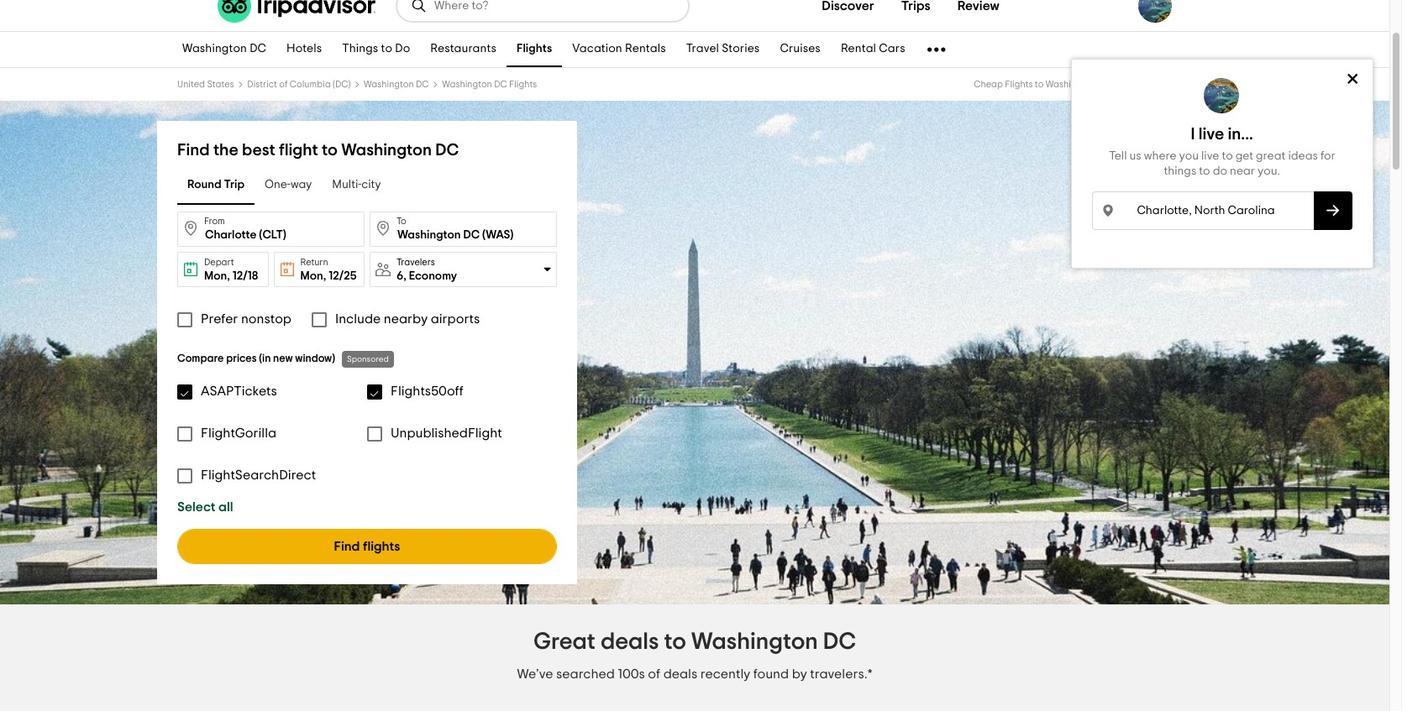 Task type: vqa. For each thing, say whether or not it's contained in the screenshot.
'flightgorilla'
yes



Task type: locate. For each thing, give the bounding box(es) containing it.
to up do
[[1222, 150, 1234, 162]]

tell
[[1110, 150, 1127, 162]]

0 horizontal spatial mon,
[[204, 271, 230, 282]]

washington dc link down do in the left of the page
[[364, 80, 429, 89]]

washington dc link
[[172, 32, 277, 67], [364, 80, 429, 89]]

depart
[[204, 258, 234, 267]]

vacation
[[573, 43, 623, 55]]

find the best flight to washington dc
[[177, 142, 459, 159]]

1 vertical spatial find
[[334, 540, 360, 554]]

0 vertical spatial live
[[1199, 126, 1225, 143]]

compare
[[177, 354, 224, 365]]

to right the cheap
[[1035, 80, 1044, 89]]

travel stories
[[686, 43, 760, 55]]

asaptickets
[[201, 385, 277, 398]]

you
[[1180, 150, 1199, 162]]

2 mon, from the left
[[300, 271, 326, 282]]

the
[[213, 142, 239, 159]]

deals
[[601, 631, 659, 655], [664, 668, 698, 682]]

(in
[[259, 354, 271, 365]]

1 horizontal spatial washington dc link
[[364, 80, 429, 89]]

12/25
[[329, 271, 357, 282]]

City or Airport text field
[[177, 212, 365, 247], [370, 212, 557, 247]]

1 vertical spatial washington dc
[[364, 80, 429, 89]]

washington
[[182, 43, 247, 55], [364, 80, 414, 89], [442, 80, 492, 89], [1046, 80, 1096, 89], [1118, 80, 1168, 89], [341, 142, 432, 159], [692, 631, 818, 655]]

mon, inside depart mon, 12/18
[[204, 271, 230, 282]]

multi-
[[332, 179, 362, 191]]

of
[[279, 80, 288, 89], [648, 668, 661, 682]]

washington down things to do link
[[364, 80, 414, 89]]

travelers
[[397, 258, 435, 267]]

1 city or airport text field from the left
[[177, 212, 365, 247]]

1 vertical spatial live
[[1202, 150, 1220, 162]]

dc
[[250, 43, 267, 55], [416, 80, 429, 89], [494, 80, 507, 89], [1098, 80, 1111, 89], [1170, 80, 1183, 89], [436, 142, 459, 159], [824, 631, 856, 655]]

0 vertical spatial of
[[279, 80, 288, 89]]

find for find flights
[[334, 540, 360, 554]]

0 horizontal spatial washington dc
[[182, 43, 267, 55]]

live up do
[[1202, 150, 1220, 162]]

district of columbia (dc)
[[247, 80, 351, 89]]

include
[[335, 313, 381, 326]]

washington dc up states
[[182, 43, 267, 55]]

avatar image image
[[1204, 78, 1239, 113]]

mon,
[[204, 271, 230, 282], [300, 271, 326, 282]]

best
[[242, 142, 275, 159]]

to up we've searched 100s of deals recently found by travelers.*
[[664, 631, 687, 655]]

city or airport text field down one-
[[177, 212, 365, 247]]

washington up states
[[182, 43, 247, 55]]

1 horizontal spatial city or airport text field
[[370, 212, 557, 247]]

0 vertical spatial deals
[[601, 631, 659, 655]]

restaurants
[[431, 43, 497, 55]]

find
[[177, 142, 210, 159], [334, 540, 360, 554]]

mon, down return
[[300, 271, 326, 282]]

hotels link
[[277, 32, 332, 67]]

flightgorilla
[[201, 427, 277, 440]]

1 horizontal spatial deals
[[664, 668, 698, 682]]

deals down great deals to washington dc
[[664, 668, 698, 682]]

1 horizontal spatial find
[[334, 540, 360, 554]]

1 vertical spatial deals
[[664, 668, 698, 682]]

mon, down depart
[[204, 271, 230, 282]]

flights link
[[507, 32, 563, 67]]

washington right -
[[1118, 80, 1168, 89]]

mon, inside return mon, 12/25
[[300, 271, 326, 282]]

1 horizontal spatial mon,
[[300, 271, 326, 282]]

(dc)
[[333, 80, 351, 89]]

,
[[404, 270, 407, 282]]

i live in... tell us where you live to get great ideas for things to do near you.
[[1110, 126, 1336, 177]]

where
[[1145, 150, 1177, 162]]

None search field
[[398, 0, 688, 21]]

city or airport text field up travelers 6 , economy
[[370, 212, 557, 247]]

deals up 100s
[[601, 631, 659, 655]]

searched
[[556, 668, 615, 682]]

district
[[247, 80, 277, 89]]

from
[[204, 217, 225, 226]]

1 horizontal spatial of
[[648, 668, 661, 682]]

0 vertical spatial washington dc link
[[172, 32, 277, 67]]

washington left -
[[1046, 80, 1096, 89]]

to
[[397, 217, 407, 226]]

live right i
[[1199, 126, 1225, 143]]

0 horizontal spatial deals
[[601, 631, 659, 655]]

airports
[[431, 313, 480, 326]]

by
[[792, 668, 808, 682]]

get
[[1236, 150, 1254, 162]]

for
[[1321, 150, 1336, 162]]

things to do
[[342, 43, 410, 55]]

washington up city
[[341, 142, 432, 159]]

things
[[342, 43, 378, 55]]

12/18
[[233, 271, 258, 282]]

trip
[[224, 179, 245, 191]]

2 city or airport text field from the left
[[370, 212, 557, 247]]

find left flights
[[334, 540, 360, 554]]

travelers 6 , economy
[[397, 258, 457, 282]]

0 horizontal spatial find
[[177, 142, 210, 159]]

of right 100s
[[648, 668, 661, 682]]

washington dc down do in the left of the page
[[364, 80, 429, 89]]

return
[[300, 258, 328, 267]]

0 horizontal spatial city or airport text field
[[177, 212, 365, 247]]

of right district
[[279, 80, 288, 89]]

1 vertical spatial of
[[648, 668, 661, 682]]

tripadvisor image
[[218, 0, 376, 23]]

in...
[[1229, 126, 1254, 143]]

6
[[397, 270, 404, 282]]

0 vertical spatial washington dc
[[182, 43, 267, 55]]

way
[[291, 179, 312, 191]]

things to do link
[[332, 32, 420, 67]]

find inside button
[[334, 540, 360, 554]]

compare prices (in new window)
[[177, 354, 335, 365]]

cheap flights to washington dc - washington dc flights
[[974, 80, 1213, 89]]

travel
[[686, 43, 720, 55]]

sponsored
[[347, 356, 389, 364]]

include nearby airports
[[335, 313, 480, 326]]

district of columbia (dc) link
[[247, 80, 351, 89]]

do
[[1214, 166, 1228, 177]]

washington dc link up states
[[172, 32, 277, 67]]

0 horizontal spatial washington dc link
[[172, 32, 277, 67]]

to
[[381, 43, 393, 55], [1035, 80, 1044, 89], [322, 142, 338, 159], [1222, 150, 1234, 162], [1200, 166, 1211, 177], [664, 631, 687, 655]]

1 horizontal spatial washington dc
[[364, 80, 429, 89]]

recently
[[701, 668, 751, 682]]

1 mon, from the left
[[204, 271, 230, 282]]

we've
[[517, 668, 554, 682]]

things
[[1165, 166, 1197, 177]]

find left the on the top
[[177, 142, 210, 159]]

states
[[207, 80, 234, 89]]

1 vertical spatial washington dc link
[[364, 80, 429, 89]]

united states link
[[177, 80, 234, 89]]

window)
[[295, 354, 335, 365]]

0 vertical spatial find
[[177, 142, 210, 159]]

vacation rentals
[[573, 43, 666, 55]]



Task type: describe. For each thing, give the bounding box(es) containing it.
flights up i
[[1185, 80, 1213, 89]]

washington down restaurants link
[[442, 80, 492, 89]]

you.
[[1259, 166, 1281, 177]]

select
[[177, 501, 216, 514]]

find for find the best flight to washington dc
[[177, 142, 210, 159]]

dc up district
[[250, 43, 267, 55]]

one-way
[[265, 179, 312, 191]]

all
[[219, 501, 233, 514]]

hotels
[[287, 43, 322, 55]]

-
[[1113, 80, 1116, 89]]

flight
[[279, 142, 318, 159]]

to left do
[[1200, 166, 1211, 177]]

flights right the cheap
[[1006, 80, 1033, 89]]

rental cars link
[[831, 32, 916, 67]]

multi-city
[[332, 179, 381, 191]]

ideas
[[1289, 150, 1319, 162]]

prefer
[[201, 313, 238, 326]]

great deals to washington dc
[[534, 631, 856, 655]]

to right flight
[[322, 142, 338, 159]]

flights down search search box
[[517, 43, 552, 55]]

found
[[754, 668, 789, 682]]

nearby
[[384, 313, 428, 326]]

near
[[1231, 166, 1256, 177]]

0 horizontal spatial of
[[279, 80, 288, 89]]

city or airport text field for from
[[177, 212, 365, 247]]

restaurants link
[[420, 32, 507, 67]]

cruises link
[[770, 32, 831, 67]]

economy
[[409, 270, 457, 282]]

vacation rentals link
[[563, 32, 676, 67]]

mon, for mon, 12/25
[[300, 271, 326, 282]]

dc left avatar image
[[1170, 80, 1183, 89]]

do
[[395, 43, 410, 55]]

to left do in the left of the page
[[381, 43, 393, 55]]

mon, for mon, 12/18
[[204, 271, 230, 282]]

city
[[362, 179, 381, 191]]

dc left -
[[1098, 80, 1111, 89]]

dc down restaurants link
[[416, 80, 429, 89]]

city or airport text field for to
[[370, 212, 557, 247]]

great
[[534, 631, 596, 655]]

find flights
[[334, 540, 400, 554]]

select all
[[177, 501, 233, 514]]

100s
[[618, 668, 645, 682]]

prices
[[226, 354, 257, 365]]

one-
[[265, 179, 291, 191]]

washington dc flights
[[442, 80, 537, 89]]

find flights button
[[177, 530, 557, 565]]

cruises
[[780, 43, 821, 55]]

great
[[1257, 150, 1286, 162]]

washington up found
[[692, 631, 818, 655]]

Search search field
[[435, 0, 675, 13]]

us
[[1130, 150, 1142, 162]]

new
[[273, 354, 293, 365]]

cheap
[[974, 80, 1004, 89]]

rental cars
[[841, 43, 906, 55]]

washington dc flights link
[[442, 80, 537, 89]]

flights
[[363, 540, 400, 554]]

i
[[1192, 126, 1196, 143]]

cars
[[879, 43, 906, 55]]

stories
[[722, 43, 760, 55]]

rental
[[841, 43, 877, 55]]

round trip
[[187, 179, 245, 191]]

dc up travelers.*
[[824, 631, 856, 655]]

Search text field
[[1093, 192, 1315, 230]]

flights50off
[[391, 385, 464, 398]]

columbia
[[290, 80, 331, 89]]

prefer nonstop
[[201, 313, 292, 326]]

profile picture image
[[1139, 0, 1173, 23]]

travelers.*
[[811, 668, 873, 682]]

travel stories link
[[676, 32, 770, 67]]

united
[[177, 80, 205, 89]]

unpublishedflight
[[391, 427, 502, 440]]

rentals
[[625, 43, 666, 55]]

search image
[[411, 0, 428, 14]]

flightsearchdirect
[[201, 469, 316, 482]]

nonstop
[[241, 313, 292, 326]]

return mon, 12/25
[[300, 258, 357, 282]]

we've searched 100s of deals recently found by travelers.*
[[517, 668, 873, 682]]

dc down the washington dc flights link
[[436, 142, 459, 159]]

united states
[[177, 80, 234, 89]]

depart mon, 12/18
[[204, 258, 258, 282]]

round
[[187, 179, 222, 191]]

flights down flights link
[[509, 80, 537, 89]]

dc down flights link
[[494, 80, 507, 89]]



